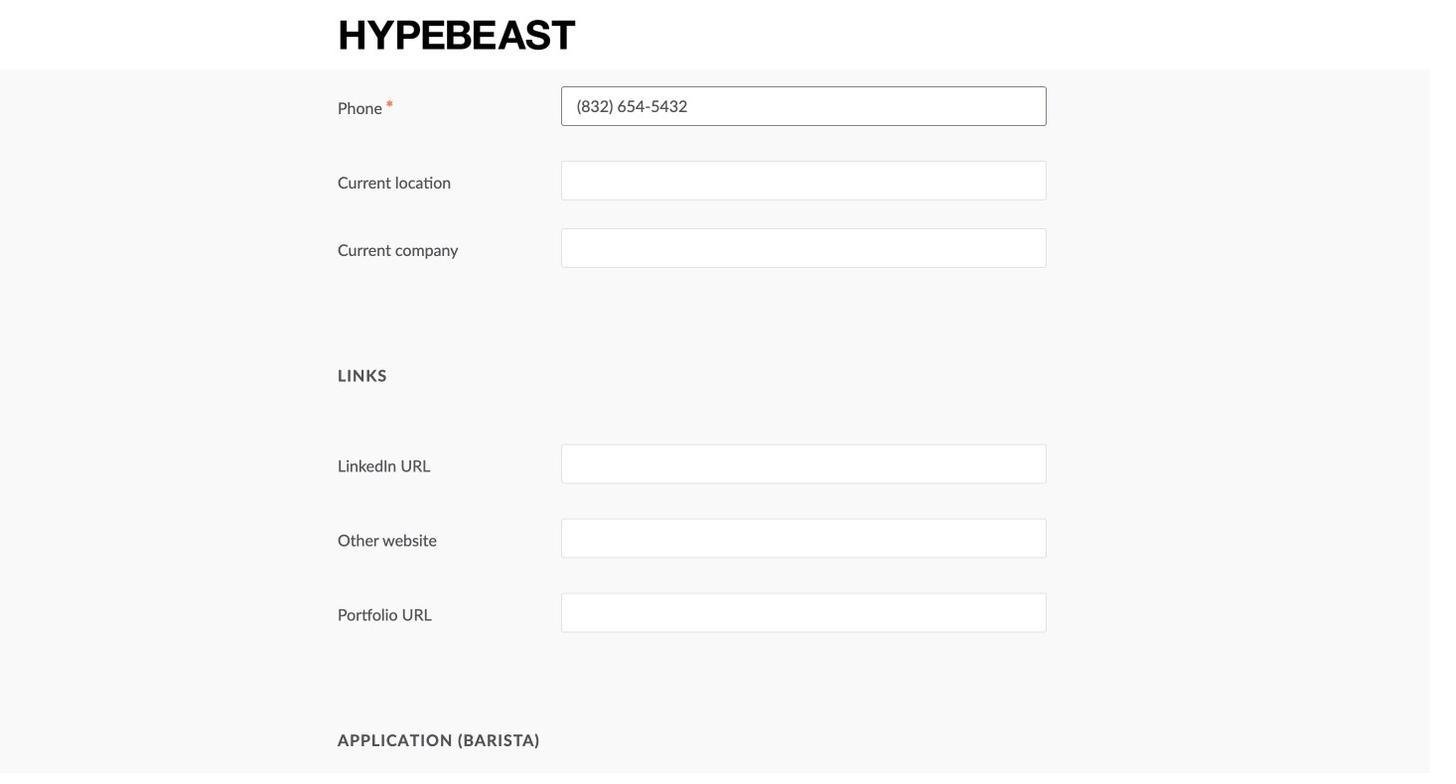 Task type: locate. For each thing, give the bounding box(es) containing it.
None text field
[[561, 519, 1047, 559], [561, 594, 1047, 633], [561, 519, 1047, 559], [561, 594, 1047, 633]]

None text field
[[561, 86, 1047, 126], [561, 161, 1047, 200], [561, 229, 1047, 268], [561, 445, 1047, 484], [561, 86, 1047, 126], [561, 161, 1047, 200], [561, 229, 1047, 268], [561, 445, 1047, 484]]

hypebeast logo image
[[338, 17, 578, 52]]

None email field
[[561, 12, 1047, 51]]



Task type: vqa. For each thing, say whether or not it's contained in the screenshot.
1st Type your response text box from the bottom of the page
no



